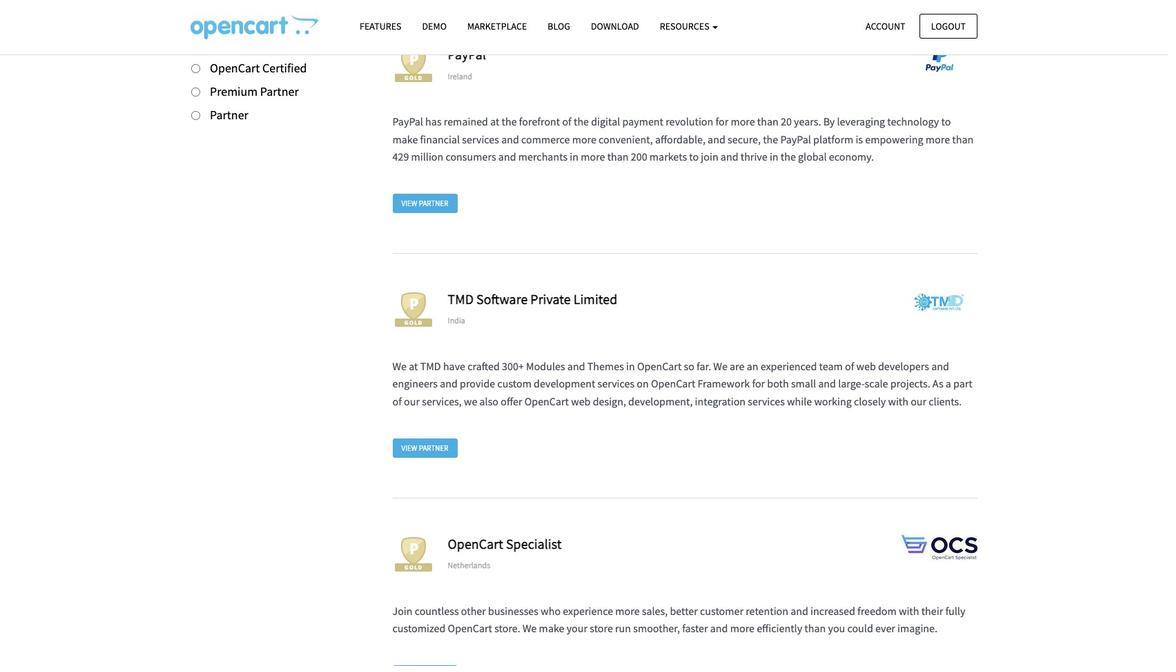 Task type: describe. For each thing, give the bounding box(es) containing it.
2 vertical spatial paypal
[[780, 132, 811, 146]]

leveraging
[[837, 115, 885, 128]]

payment
[[622, 115, 663, 128]]

limited
[[573, 291, 617, 308]]

countless
[[415, 604, 459, 618]]

features
[[360, 20, 401, 32]]

ireland
[[448, 71, 472, 81]]

remained
[[444, 115, 488, 128]]

and down customer
[[710, 622, 728, 636]]

view for paypal
[[401, 199, 417, 208]]

1 vertical spatial services
[[597, 377, 634, 391]]

tmd software private limited image
[[902, 289, 977, 317]]

other
[[461, 604, 486, 618]]

projects.
[[890, 377, 930, 391]]

their
[[921, 604, 943, 618]]

retention
[[746, 604, 788, 618]]

store
[[590, 622, 613, 636]]

smoother,
[[633, 622, 680, 636]]

platform
[[813, 132, 853, 146]]

as
[[932, 377, 943, 391]]

specialist
[[506, 535, 562, 553]]

efficiently
[[757, 622, 802, 636]]

view partner link for tmd software private limited
[[392, 439, 457, 458]]

services inside paypal has remained at the forefront of the digital payment revolution for more than 20 years. by leveraging technology to make financial services and commerce more convenient, affordable, and secure, the paypal platform is empowering more than 429 million consumers and merchants in more than 200 markets to join and thrive in the global economy.
[[462, 132, 499, 146]]

also
[[479, 395, 498, 409]]

2 horizontal spatial we
[[713, 360, 727, 373]]

million
[[411, 150, 443, 164]]

closely
[[854, 395, 886, 409]]

blog
[[548, 20, 570, 32]]

custom
[[497, 377, 531, 391]]

empowering
[[865, 132, 923, 146]]

view partner link for paypal
[[392, 194, 457, 214]]

themes
[[587, 360, 624, 373]]

view partner for tmd software private limited
[[401, 444, 448, 453]]

than inside join countless other businesses who experience more sales, better customer retention and increased freedom with their fully customized opencart store. we make your store run smoother, faster and more efficiently than you could ever imagine.
[[804, 622, 826, 636]]

2 vertical spatial of
[[392, 395, 402, 409]]

integration
[[695, 395, 746, 409]]

view for tmd software private limited
[[401, 444, 417, 453]]

so
[[684, 360, 694, 373]]

has
[[425, 115, 442, 128]]

you
[[828, 622, 845, 636]]

paypal for paypal
[[448, 46, 486, 63]]

developers
[[878, 360, 929, 373]]

2 horizontal spatial of
[[845, 360, 854, 373]]

all
[[210, 37, 223, 53]]

the left digital
[[574, 115, 589, 128]]

while
[[787, 395, 812, 409]]

global
[[798, 150, 827, 164]]

engineers
[[392, 377, 438, 391]]

partner down the services,
[[419, 444, 448, 453]]

your
[[567, 622, 587, 636]]

20
[[781, 115, 792, 128]]

design,
[[593, 395, 626, 409]]

large-
[[838, 377, 865, 391]]

opencart certified image for paypal
[[392, 44, 434, 86]]

paypal has remained at the forefront of the digital payment revolution for more than 20 years. by leveraging technology to make financial services and commerce more convenient, affordable, and secure, the paypal platform is empowering more than 429 million consumers and merchants in more than 200 markets to join and thrive in the global economy.
[[392, 115, 973, 164]]

partner down premium
[[210, 107, 248, 123]]

at inside paypal has remained at the forefront of the digital payment revolution for more than 20 years. by leveraging technology to make financial services and commerce more convenient, affordable, and secure, the paypal platform is empowering more than 429 million consumers and merchants in more than 200 markets to join and thrive in the global economy.
[[490, 115, 499, 128]]

services,
[[422, 395, 462, 409]]

1 our from the left
[[404, 395, 420, 409]]

view partner for paypal
[[401, 199, 448, 208]]

by
[[823, 115, 835, 128]]

a
[[946, 377, 951, 391]]

crafted
[[467, 360, 500, 373]]

200
[[631, 150, 647, 164]]

businesses
[[488, 604, 538, 618]]

customized
[[392, 622, 446, 636]]

make inside join countless other businesses who experience more sales, better customer retention and increased freedom with their fully customized opencart store. we make your store run smoother, faster and more efficiently than you could ever imagine.
[[539, 622, 564, 636]]

scale
[[865, 377, 888, 391]]

opencart down development
[[524, 395, 569, 409]]

ever
[[875, 622, 895, 636]]

we at tmd have crafted 300+ modules and themes in opencart so far. we are an experienced team of web developers and engineers and provide custom development services on opencart framework for both small and large-scale projects. as a part of our services, we also offer opencart web design, development, integration services while working closely with our clients.
[[392, 360, 972, 409]]

account
[[866, 20, 905, 32]]

economy.
[[829, 150, 874, 164]]

revolution
[[666, 115, 713, 128]]

account link
[[854, 13, 917, 39]]

features link
[[349, 14, 412, 39]]

provide
[[460, 377, 495, 391]]

the left global
[[781, 150, 796, 164]]

and up development
[[567, 360, 585, 373]]

the up thrive
[[763, 132, 778, 146]]

affordable,
[[655, 132, 705, 146]]

for inside paypal has remained at the forefront of the digital payment revolution for more than 20 years. by leveraging technology to make financial services and commerce more convenient, affordable, and secure, the paypal platform is empowering more than 429 million consumers and merchants in more than 200 markets to join and thrive in the global economy.
[[715, 115, 728, 128]]

opencart certified image for opencart specialist
[[392, 534, 434, 575]]

more down technology
[[926, 132, 950, 146]]

and down team
[[818, 377, 836, 391]]

an
[[747, 360, 758, 373]]

technology
[[887, 115, 939, 128]]

blog link
[[537, 14, 581, 39]]

and up efficiently
[[791, 604, 808, 618]]

are
[[730, 360, 744, 373]]

years.
[[794, 115, 821, 128]]

with inside the we at tmd have crafted 300+ modules and themes in opencart so far. we are an experienced team of web developers and engineers and provide custom development services on opencart framework for both small and large-scale projects. as a part of our services, we also offer opencart web design, development, integration services while working closely with our clients.
[[888, 395, 908, 409]]

partner down certified in the left of the page
[[260, 84, 299, 100]]

framework
[[698, 377, 750, 391]]

sales,
[[642, 604, 668, 618]]

download
[[591, 20, 639, 32]]

opencart - partners image
[[191, 14, 318, 39]]

join
[[701, 150, 718, 164]]

increased
[[811, 604, 855, 618]]

could
[[847, 622, 873, 636]]

commerce
[[521, 132, 570, 146]]

logout
[[931, 20, 966, 32]]

paypal image
[[902, 44, 977, 72]]



Task type: vqa. For each thing, say whether or not it's contained in the screenshot.
MINUS SQUARE O 'icon'
no



Task type: locate. For each thing, give the bounding box(es) containing it.
more down customer
[[730, 622, 754, 636]]

for inside the we at tmd have crafted 300+ modules and themes in opencart so far. we are an experienced team of web developers and engineers and provide custom development services on opencart framework for both small and large-scale projects. as a part of our services, we also offer opencart web design, development, integration services while working closely with our clients.
[[752, 377, 765, 391]]

of up large-
[[845, 360, 854, 373]]

experienced
[[760, 360, 817, 373]]

view partner down the services,
[[401, 444, 448, 453]]

opencart down the other
[[448, 622, 492, 636]]

0 vertical spatial services
[[462, 132, 499, 146]]

in
[[570, 150, 578, 164], [770, 150, 778, 164], [626, 360, 635, 373]]

0 horizontal spatial for
[[715, 115, 728, 128]]

marketplace
[[467, 20, 527, 32]]

in inside the we at tmd have crafted 300+ modules and themes in opencart so far. we are an experienced team of web developers and engineers and provide custom development services on opencart framework for both small and large-scale projects. as a part of our services, we also offer opencart web design, development, integration services while working closely with our clients.
[[626, 360, 635, 373]]

opencart certified image left india
[[392, 289, 434, 331]]

at right remained
[[490, 115, 499, 128]]

working
[[814, 395, 852, 409]]

the
[[502, 115, 517, 128], [574, 115, 589, 128], [763, 132, 778, 146], [781, 150, 796, 164]]

opencart certified
[[210, 60, 307, 76]]

paypal down 20
[[780, 132, 811, 146]]

1 vertical spatial view partner
[[401, 444, 448, 453]]

our down projects.
[[911, 395, 926, 409]]

2 vertical spatial services
[[748, 395, 785, 409]]

opencart inside join countless other businesses who experience more sales, better customer retention and increased freedom with their fully customized opencart store. we make your store run smoother, faster and more efficiently than you could ever imagine.
[[448, 622, 492, 636]]

0 vertical spatial of
[[562, 115, 571, 128]]

opencart certified image
[[392, 44, 434, 86], [392, 289, 434, 331], [392, 534, 434, 575]]

offer
[[501, 395, 522, 409]]

2 view partner from the top
[[401, 444, 448, 453]]

the left forefront
[[502, 115, 517, 128]]

view partner down the million
[[401, 199, 448, 208]]

1 vertical spatial of
[[845, 360, 854, 373]]

than right the empowering
[[952, 132, 973, 146]]

store.
[[494, 622, 520, 636]]

tmd
[[448, 291, 474, 308], [420, 360, 441, 373]]

1 vertical spatial at
[[409, 360, 418, 373]]

have
[[443, 360, 465, 373]]

in right the merchants
[[570, 150, 578, 164]]

more down the "convenient," on the right
[[581, 150, 605, 164]]

than down the "convenient," on the right
[[607, 150, 629, 164]]

with
[[888, 395, 908, 409], [899, 604, 919, 618]]

0 horizontal spatial tmd
[[420, 360, 441, 373]]

convenient,
[[599, 132, 653, 146]]

part
[[953, 377, 972, 391]]

and up join
[[708, 132, 725, 146]]

more up the run
[[615, 604, 640, 618]]

1 horizontal spatial for
[[752, 377, 765, 391]]

None radio
[[191, 88, 200, 97]]

opencart specialist
[[448, 535, 562, 553]]

marketplace link
[[457, 14, 537, 39]]

1 horizontal spatial to
[[941, 115, 951, 128]]

0 horizontal spatial make
[[392, 132, 418, 146]]

paypal left has in the top left of the page
[[392, 115, 423, 128]]

merchants
[[518, 150, 568, 164]]

view down 429 at the left top of the page
[[401, 199, 417, 208]]

opencart up premium
[[210, 60, 260, 76]]

1 vertical spatial opencart certified image
[[392, 289, 434, 331]]

financial
[[420, 132, 460, 146]]

we right the store.
[[522, 622, 537, 636]]

customer
[[700, 604, 743, 618]]

fully
[[945, 604, 965, 618]]

team
[[819, 360, 843, 373]]

opencart certified image down "demo" link
[[392, 44, 434, 86]]

2 horizontal spatial services
[[748, 395, 785, 409]]

better
[[670, 604, 698, 618]]

india
[[448, 316, 465, 326]]

premium
[[210, 84, 258, 100]]

2 opencart certified image from the top
[[392, 289, 434, 331]]

our down engineers
[[404, 395, 420, 409]]

resources
[[660, 20, 711, 32]]

modules
[[526, 360, 565, 373]]

more
[[731, 115, 755, 128], [572, 132, 596, 146], [926, 132, 950, 146], [581, 150, 605, 164], [615, 604, 640, 618], [730, 622, 754, 636]]

and up the as on the right of the page
[[931, 360, 949, 373]]

view partner link down the services,
[[392, 439, 457, 458]]

with inside join countless other businesses who experience more sales, better customer retention and increased freedom with their fully customized opencart store. we make your store run smoother, faster and more efficiently than you could ever imagine.
[[899, 604, 919, 618]]

at up engineers
[[409, 360, 418, 373]]

software
[[476, 291, 528, 308]]

we right far.
[[713, 360, 727, 373]]

than left 20
[[757, 115, 779, 128]]

0 vertical spatial make
[[392, 132, 418, 146]]

2 vertical spatial opencart certified image
[[392, 534, 434, 575]]

for up secure,
[[715, 115, 728, 128]]

clients.
[[929, 395, 962, 409]]

1 horizontal spatial services
[[597, 377, 634, 391]]

in right themes
[[626, 360, 635, 373]]

0 vertical spatial to
[[941, 115, 951, 128]]

of
[[562, 115, 571, 128], [845, 360, 854, 373], [392, 395, 402, 409]]

make inside paypal has remained at the forefront of the digital payment revolution for more than 20 years. by leveraging technology to make financial services and commerce more convenient, affordable, and secure, the paypal platform is empowering more than 429 million consumers and merchants in more than 200 markets to join and thrive in the global economy.
[[392, 132, 418, 146]]

1 vertical spatial with
[[899, 604, 919, 618]]

0 vertical spatial at
[[490, 115, 499, 128]]

join
[[392, 604, 412, 618]]

None radio
[[191, 65, 200, 74], [191, 111, 200, 120], [191, 65, 200, 74], [191, 111, 200, 120]]

freedom
[[857, 604, 897, 618]]

make up 429 at the left top of the page
[[392, 132, 418, 146]]

is
[[856, 132, 863, 146]]

3 opencart certified image from the top
[[392, 534, 434, 575]]

premium partner
[[210, 84, 299, 100]]

digital
[[591, 115, 620, 128]]

opencart certified image for tmd software private limited
[[392, 289, 434, 331]]

resources link
[[649, 14, 729, 39]]

with down projects.
[[888, 395, 908, 409]]

2 view partner link from the top
[[392, 439, 457, 458]]

view partner
[[401, 199, 448, 208], [401, 444, 448, 453]]

and right join
[[721, 150, 738, 164]]

0 horizontal spatial in
[[570, 150, 578, 164]]

1 view partner from the top
[[401, 199, 448, 208]]

opencart up netherlands
[[448, 535, 503, 553]]

development
[[534, 377, 595, 391]]

in right thrive
[[770, 150, 778, 164]]

forefront
[[519, 115, 560, 128]]

1 horizontal spatial paypal
[[448, 46, 486, 63]]

consumers
[[446, 150, 496, 164]]

1 vertical spatial view
[[401, 444, 417, 453]]

0 horizontal spatial at
[[409, 360, 418, 373]]

2 our from the left
[[911, 395, 926, 409]]

1 vertical spatial to
[[689, 150, 699, 164]]

0 horizontal spatial to
[[689, 150, 699, 164]]

1 vertical spatial make
[[539, 622, 564, 636]]

429
[[392, 150, 409, 164]]

paypal up ireland
[[448, 46, 486, 63]]

1 horizontal spatial make
[[539, 622, 564, 636]]

1 horizontal spatial our
[[911, 395, 926, 409]]

0 vertical spatial view partner
[[401, 199, 448, 208]]

view partner link down the million
[[392, 194, 457, 214]]

opencart certified image left netherlands
[[392, 534, 434, 575]]

paypal
[[448, 46, 486, 63], [392, 115, 423, 128], [780, 132, 811, 146]]

to right technology
[[941, 115, 951, 128]]

0 horizontal spatial our
[[404, 395, 420, 409]]

1 vertical spatial for
[[752, 377, 765, 391]]

tmd software private limited
[[448, 291, 617, 308]]

we inside join countless other businesses who experience more sales, better customer retention and increased freedom with their fully customized opencart store. we make your store run smoother, faster and more efficiently than you could ever imagine.
[[522, 622, 537, 636]]

0 vertical spatial paypal
[[448, 46, 486, 63]]

of down engineers
[[392, 395, 402, 409]]

certified
[[262, 60, 307, 76]]

web up scale
[[856, 360, 876, 373]]

0 vertical spatial for
[[715, 115, 728, 128]]

and
[[501, 132, 519, 146], [708, 132, 725, 146], [498, 150, 516, 164], [721, 150, 738, 164], [567, 360, 585, 373], [931, 360, 949, 373], [440, 377, 458, 391], [818, 377, 836, 391], [791, 604, 808, 618], [710, 622, 728, 636]]

300+
[[502, 360, 524, 373]]

with up imagine.
[[899, 604, 919, 618]]

we
[[392, 360, 407, 373], [713, 360, 727, 373], [522, 622, 537, 636]]

0 vertical spatial opencart certified image
[[392, 44, 434, 86]]

0 horizontal spatial paypal
[[392, 115, 423, 128]]

1 vertical spatial tmd
[[420, 360, 441, 373]]

1 horizontal spatial in
[[626, 360, 635, 373]]

paypal for paypal has remained at the forefront of the digital payment revolution for more than 20 years. by leveraging technology to make financial services and commerce more convenient, affordable, and secure, the paypal platform is empowering more than 429 million consumers and merchants in more than 200 markets to join and thrive in the global economy.
[[392, 115, 423, 128]]

far.
[[697, 360, 711, 373]]

services down both
[[748, 395, 785, 409]]

demo
[[422, 20, 447, 32]]

more up secure,
[[731, 115, 755, 128]]

who
[[541, 604, 561, 618]]

0 vertical spatial view
[[401, 199, 417, 208]]

1 horizontal spatial at
[[490, 115, 499, 128]]

2 view from the top
[[401, 444, 417, 453]]

1 vertical spatial paypal
[[392, 115, 423, 128]]

small
[[791, 377, 816, 391]]

1 view partner link from the top
[[392, 194, 457, 214]]

at
[[490, 115, 499, 128], [409, 360, 418, 373]]

make down the who at the bottom of page
[[539, 622, 564, 636]]

at inside the we at tmd have crafted 300+ modules and themes in opencart so far. we are an experienced team of web developers and engineers and provide custom development services on opencart framework for both small and large-scale projects. as a part of our services, we also offer opencart web design, development, integration services while working closely with our clients.
[[409, 360, 418, 373]]

of right forefront
[[562, 115, 571, 128]]

run
[[615, 622, 631, 636]]

than left you
[[804, 622, 826, 636]]

0 vertical spatial web
[[856, 360, 876, 373]]

1 vertical spatial web
[[571, 395, 591, 409]]

services up design,
[[597, 377, 634, 391]]

0 vertical spatial with
[[888, 395, 908, 409]]

imagine.
[[897, 622, 937, 636]]

to left join
[[689, 150, 699, 164]]

both
[[767, 377, 789, 391]]

markets
[[649, 150, 687, 164]]

we up engineers
[[392, 360, 407, 373]]

1 opencart certified image from the top
[[392, 44, 434, 86]]

opencart up development,
[[651, 377, 695, 391]]

2 horizontal spatial in
[[770, 150, 778, 164]]

development,
[[628, 395, 693, 409]]

0 vertical spatial tmd
[[448, 291, 474, 308]]

0 vertical spatial view partner link
[[392, 194, 457, 214]]

opencart specialist image
[[902, 534, 977, 562]]

and down have
[[440, 377, 458, 391]]

tmd inside the we at tmd have crafted 300+ modules and themes in opencart so far. we are an experienced team of web developers and engineers and provide custom development services on opencart framework for both small and large-scale projects. as a part of our services, we also offer opencart web design, development, integration services while working closely with our clients.
[[420, 360, 441, 373]]

1 horizontal spatial we
[[522, 622, 537, 636]]

1 horizontal spatial of
[[562, 115, 571, 128]]

and left the merchants
[[498, 150, 516, 164]]

web down development
[[571, 395, 591, 409]]

1 view from the top
[[401, 199, 417, 208]]

make
[[392, 132, 418, 146], [539, 622, 564, 636]]

secure,
[[728, 132, 761, 146]]

0 horizontal spatial we
[[392, 360, 407, 373]]

logout link
[[919, 13, 977, 39]]

0 horizontal spatial web
[[571, 395, 591, 409]]

download link
[[581, 14, 649, 39]]

0 horizontal spatial of
[[392, 395, 402, 409]]

and down forefront
[[501, 132, 519, 146]]

services
[[462, 132, 499, 146], [597, 377, 634, 391], [748, 395, 785, 409]]

on
[[637, 377, 649, 391]]

for down an at the right of the page
[[752, 377, 765, 391]]

tmd up india
[[448, 291, 474, 308]]

view down engineers
[[401, 444, 417, 453]]

netherlands
[[448, 561, 490, 571]]

2 horizontal spatial paypal
[[780, 132, 811, 146]]

1 horizontal spatial web
[[856, 360, 876, 373]]

opencart up on
[[637, 360, 682, 373]]

more down digital
[[572, 132, 596, 146]]

1 horizontal spatial tmd
[[448, 291, 474, 308]]

partner down the million
[[419, 199, 448, 208]]

of inside paypal has remained at the forefront of the digital payment revolution for more than 20 years. by leveraging technology to make financial services and commerce more convenient, affordable, and secure, the paypal platform is empowering more than 429 million consumers and merchants in more than 200 markets to join and thrive in the global economy.
[[562, 115, 571, 128]]

services up consumers
[[462, 132, 499, 146]]

tmd up engineers
[[420, 360, 441, 373]]

web
[[856, 360, 876, 373], [571, 395, 591, 409]]

0 horizontal spatial services
[[462, 132, 499, 146]]

1 vertical spatial view partner link
[[392, 439, 457, 458]]



